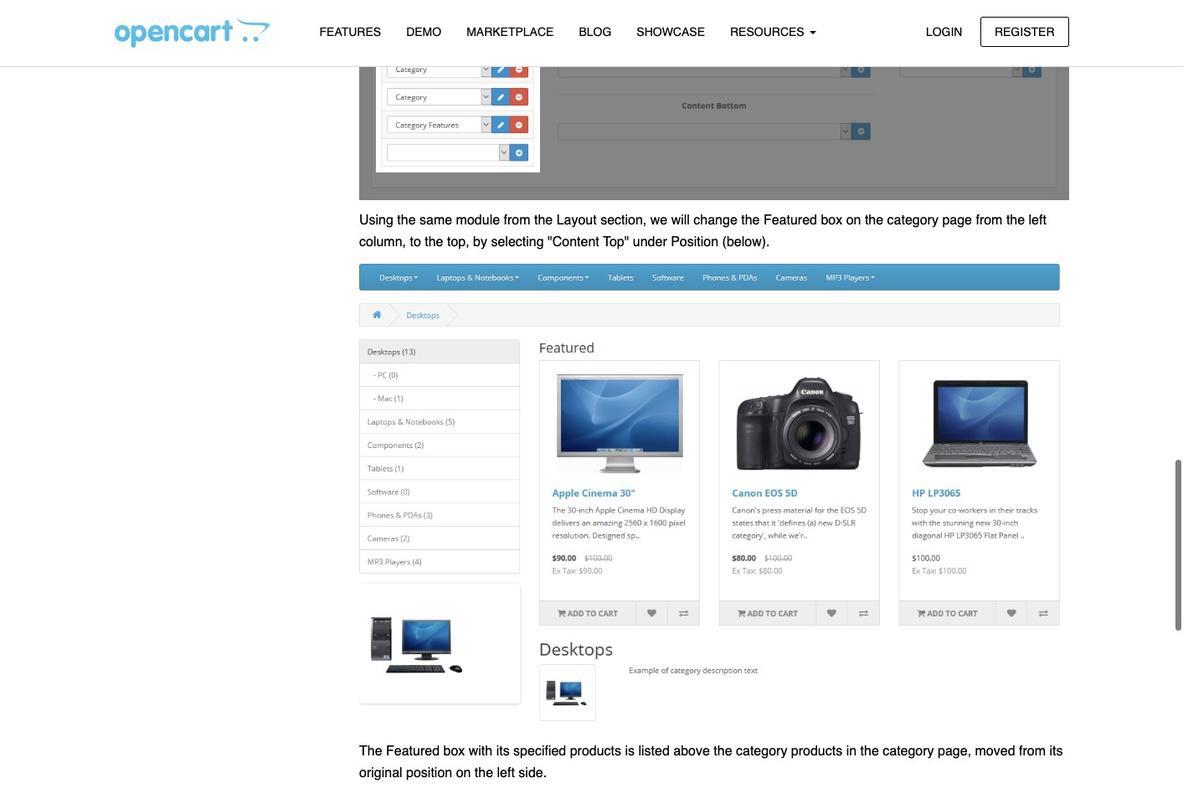 Task type: locate. For each thing, give the bounding box(es) containing it.
products left in
[[791, 744, 843, 759]]

from up selecting
[[504, 213, 531, 228]]

2 horizontal spatial from
[[1019, 744, 1046, 759]]

specified
[[514, 744, 566, 759]]

from right page
[[976, 213, 1003, 228]]

side.
[[519, 766, 547, 781]]

left right page
[[1029, 213, 1047, 228]]

selecting
[[491, 234, 544, 249]]

0 horizontal spatial products
[[570, 744, 622, 759]]

1 horizontal spatial box
[[821, 213, 843, 228]]

1 horizontal spatial featured
[[764, 213, 817, 228]]

the left layout
[[534, 213, 553, 228]]

0 horizontal spatial box
[[444, 744, 465, 759]]

to
[[410, 234, 421, 249]]

0 horizontal spatial from
[[504, 213, 531, 228]]

login
[[926, 25, 963, 38]]

showcase link
[[624, 18, 718, 47]]

from inside the featured box with its specified products is listed above the category products in the category page, moved from its original position on the left side.
[[1019, 744, 1046, 759]]

left inside using the same module from the layout section, we will change the featured box on the category page from the left column, to the top, by selecting "content top" under position (below).
[[1029, 213, 1047, 228]]

box
[[821, 213, 843, 228], [444, 744, 465, 759]]

"content
[[548, 234, 600, 249]]

1 vertical spatial on
[[456, 766, 471, 781]]

from for using the same module from the layout section, we will change the featured box on the category page from the left column, to the top, by selecting "content top" under position (below).
[[976, 213, 1003, 228]]

products left is
[[570, 744, 622, 759]]

the right in
[[861, 744, 879, 759]]

0 vertical spatial featured
[[764, 213, 817, 228]]

featured up position
[[386, 744, 440, 759]]

its right with
[[496, 744, 510, 759]]

0 horizontal spatial left
[[497, 766, 515, 781]]

0 vertical spatial box
[[821, 213, 843, 228]]

position
[[671, 234, 719, 249]]

category right above
[[736, 744, 788, 759]]

1 horizontal spatial on
[[847, 213, 861, 228]]

0 horizontal spatial featured
[[386, 744, 440, 759]]

2 products from the left
[[791, 744, 843, 759]]

above
[[674, 744, 710, 759]]

featured inside using the same module from the layout section, we will change the featured box on the category page from the left column, to the top, by selecting "content top" under position (below).
[[764, 213, 817, 228]]

left inside the featured box with its specified products is listed above the category products in the category page, moved from its original position on the left side.
[[497, 766, 515, 781]]

1 vertical spatial featured
[[386, 744, 440, 759]]

its right moved
[[1050, 744, 1063, 759]]

on inside the featured box with its specified products is listed above the category products in the category page, moved from its original position on the left side.
[[456, 766, 471, 781]]

category left page
[[888, 213, 939, 228]]

its
[[496, 744, 510, 759], [1050, 744, 1063, 759]]

1 horizontal spatial products
[[791, 744, 843, 759]]

0 horizontal spatial its
[[496, 744, 510, 759]]

1 vertical spatial left
[[497, 766, 515, 781]]

products
[[570, 744, 622, 759], [791, 744, 843, 759]]

under
[[633, 234, 667, 249]]

marketplace
[[467, 25, 554, 39]]

1 vertical spatial box
[[444, 744, 465, 759]]

1 horizontal spatial from
[[976, 213, 1003, 228]]

on
[[847, 213, 861, 228], [456, 766, 471, 781]]

we
[[651, 213, 668, 228]]

1 horizontal spatial left
[[1029, 213, 1047, 228]]

blog
[[579, 25, 612, 39]]

the right page
[[1007, 213, 1025, 228]]

(below).
[[722, 234, 770, 249]]

0 horizontal spatial on
[[456, 766, 471, 781]]

using the same module from the layout section, we will change the featured box on the category page from the left column, to the top, by selecting "content top" under position (below).
[[359, 213, 1047, 249]]

by
[[473, 234, 487, 249]]

left
[[1029, 213, 1047, 228], [497, 766, 515, 781]]

will
[[671, 213, 690, 228]]

original
[[359, 766, 403, 781]]

layout
[[557, 213, 597, 228]]

from right moved
[[1019, 744, 1046, 759]]

category
[[888, 213, 939, 228], [736, 744, 788, 759], [883, 744, 934, 759]]

from for the featured box with its specified products is listed above the category products in the category page, moved from its original position on the left side.
[[1019, 744, 1046, 759]]

on inside using the same module from the layout section, we will change the featured box on the category page from the left column, to the top, by selecting "content top" under position (below).
[[847, 213, 861, 228]]

resources
[[730, 25, 808, 39]]

featured up (below).
[[764, 213, 817, 228]]

top,
[[447, 234, 470, 249]]

0 vertical spatial on
[[847, 213, 861, 228]]

change
[[694, 213, 738, 228]]

1 horizontal spatial its
[[1050, 744, 1063, 759]]

0 vertical spatial left
[[1029, 213, 1047, 228]]

left left side.
[[497, 766, 515, 781]]

demo link
[[394, 18, 454, 47]]

register
[[995, 25, 1055, 38]]

box inside the featured box with its specified products is listed above the category products in the category page, moved from its original position on the left side.
[[444, 744, 465, 759]]

featured
[[764, 213, 817, 228], [386, 744, 440, 759]]

featured inside the featured box with its specified products is listed above the category products in the category page, moved from its original position on the left side.
[[386, 744, 440, 759]]

login link
[[912, 16, 977, 47]]

the
[[397, 213, 416, 228], [534, 213, 553, 228], [741, 213, 760, 228], [865, 213, 884, 228], [1007, 213, 1025, 228], [425, 234, 444, 249], [714, 744, 733, 759], [861, 744, 879, 759], [475, 766, 493, 781]]

featured sample top image
[[359, 264, 1069, 731]]

from
[[504, 213, 531, 228], [976, 213, 1003, 228], [1019, 744, 1046, 759]]

the left page
[[865, 213, 884, 228]]



Task type: describe. For each thing, give the bounding box(es) containing it.
features link
[[307, 18, 394, 47]]

section,
[[601, 213, 647, 228]]

with
[[469, 744, 493, 759]]

listed
[[639, 744, 670, 759]]

position
[[406, 766, 452, 781]]

showcase
[[637, 25, 705, 39]]

blog link
[[567, 18, 624, 47]]

page,
[[938, 744, 972, 759]]

1 products from the left
[[570, 744, 622, 759]]

moved
[[975, 744, 1016, 759]]

the up (below).
[[741, 213, 760, 228]]

module
[[456, 213, 500, 228]]

the
[[359, 744, 382, 759]]

in
[[847, 744, 857, 759]]

the right to
[[425, 234, 444, 249]]

is
[[625, 744, 635, 759]]

box inside using the same module from the layout section, we will change the featured box on the category page from the left column, to the top, by selecting "content top" under position (below).
[[821, 213, 843, 228]]

the up to
[[397, 213, 416, 228]]

the right above
[[714, 744, 733, 759]]

the featured box with its specified products is listed above the category products in the category page, moved from its original position on the left side.
[[359, 744, 1063, 781]]

the down with
[[475, 766, 493, 781]]

2 its from the left
[[1050, 744, 1063, 759]]

top"
[[603, 234, 629, 249]]

category inside using the same module from the layout section, we will change the featured box on the category page from the left column, to the top, by selecting "content top" under position (below).
[[888, 213, 939, 228]]

1 its from the left
[[496, 744, 510, 759]]

resources link
[[718, 18, 829, 47]]

features
[[320, 25, 381, 39]]

opencart - open source shopping cart solution image
[[114, 18, 269, 48]]

page
[[943, 213, 972, 228]]

demo
[[406, 25, 442, 39]]

layout - info position image
[[359, 0, 1069, 200]]

column,
[[359, 234, 406, 249]]

register link
[[981, 16, 1069, 47]]

same
[[420, 213, 452, 228]]

category left page,
[[883, 744, 934, 759]]

using
[[359, 213, 394, 228]]

marketplace link
[[454, 18, 567, 47]]



Task type: vqa. For each thing, say whether or not it's contained in the screenshot.
Attributes in the administration
no



